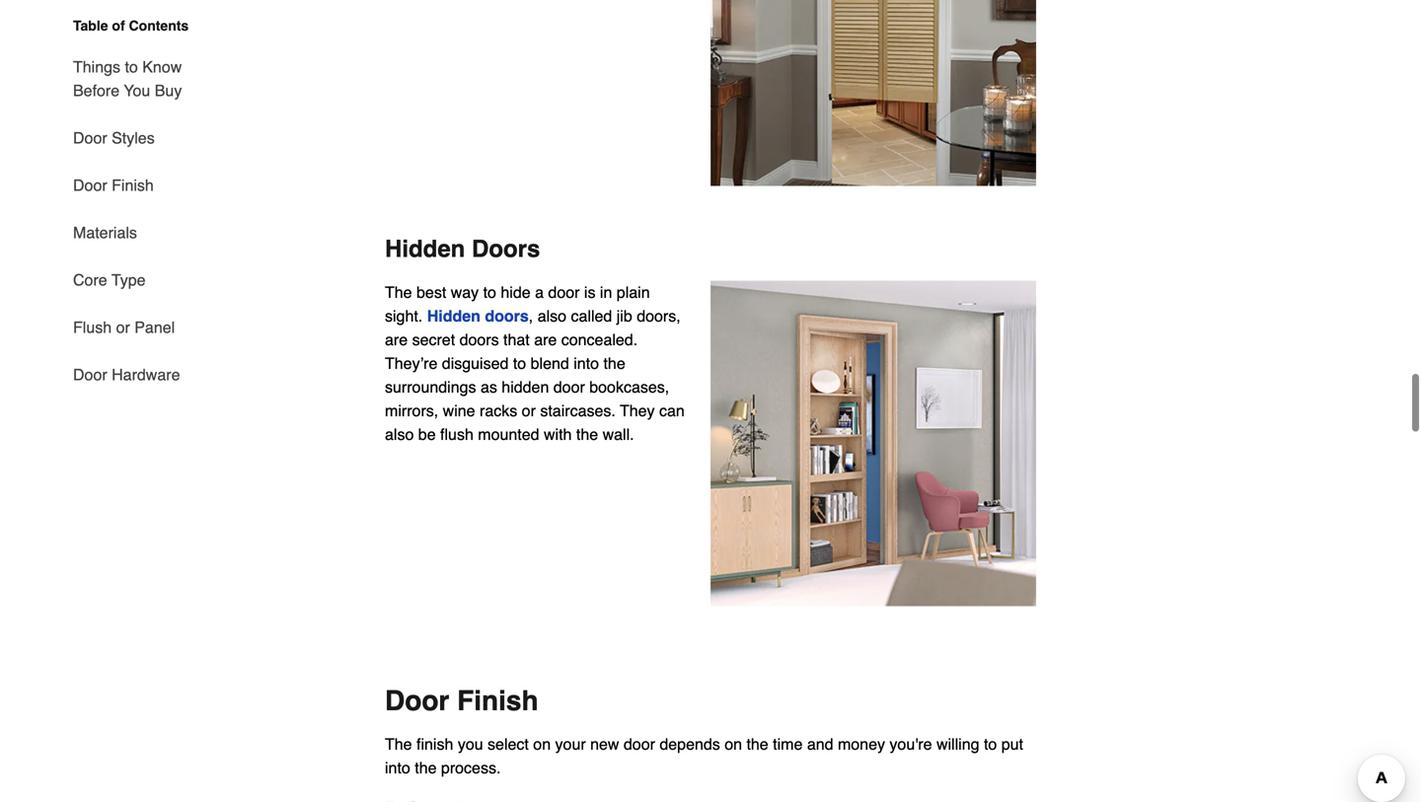 Task type: locate. For each thing, give the bounding box(es) containing it.
door inside the best way to hide a door is in plain sight.
[[548, 283, 580, 302]]

finish inside table of contents element
[[112, 176, 154, 195]]

can
[[660, 402, 685, 420]]

into left the process.
[[385, 759, 411, 777]]

or down hidden
[[522, 402, 536, 420]]

1 horizontal spatial on
[[725, 735, 743, 754]]

are
[[385, 331, 408, 349], [534, 331, 557, 349]]

0 horizontal spatial on
[[533, 735, 551, 754]]

also right ,
[[538, 307, 567, 325]]

a
[[535, 283, 544, 302]]

1 vertical spatial the
[[385, 735, 412, 754]]

door right new
[[624, 735, 656, 754]]

table
[[73, 18, 108, 34]]

plain
[[617, 283, 650, 302]]

doors down hide
[[485, 307, 529, 325]]

or right flush
[[116, 318, 130, 337]]

the inside the finish you select on your new door depends on the time and money you're willing to put into the process.
[[385, 735, 412, 754]]

new
[[591, 735, 620, 754]]

into inside the finish you select on your new door depends on the time and money you're willing to put into the process.
[[385, 759, 411, 777]]

the inside the best way to hide a door is in plain sight.
[[385, 283, 412, 302]]

disguised
[[442, 354, 509, 373]]

, also called jib doors, are secret doors that are concealed. they're disguised to blend into the surroundings as hidden door bookcases, mirrors, wine racks or staircases. they can also be flush mounted with the wall.
[[385, 307, 685, 444]]

1 the from the top
[[385, 283, 412, 302]]

finish down styles
[[112, 176, 154, 195]]

best
[[417, 283, 447, 302]]

secret
[[412, 331, 455, 349]]

things to know before you buy
[[73, 58, 182, 100]]

0 horizontal spatial or
[[116, 318, 130, 337]]

1 vertical spatial into
[[385, 759, 411, 777]]

contents
[[129, 18, 189, 34]]

on
[[533, 735, 551, 754], [725, 735, 743, 754]]

willing
[[937, 735, 980, 754]]

door left styles
[[73, 129, 107, 147]]

0 vertical spatial hidden
[[385, 235, 465, 263]]

hidden up best
[[385, 235, 465, 263]]

also
[[538, 307, 567, 325], [385, 425, 414, 444]]

0 horizontal spatial also
[[385, 425, 414, 444]]

to up you
[[125, 58, 138, 76]]

jib
[[617, 307, 633, 325]]

door
[[73, 129, 107, 147], [73, 176, 107, 195], [73, 366, 107, 384], [385, 686, 450, 717]]

the best way to hide a door is in plain sight.
[[385, 283, 650, 325]]

you
[[124, 81, 150, 100]]

0 vertical spatial into
[[574, 354, 599, 373]]

door finish
[[73, 176, 154, 195], [385, 686, 539, 717]]

bookcases,
[[590, 378, 670, 396]]

the
[[385, 283, 412, 302], [385, 735, 412, 754]]

door down flush
[[73, 366, 107, 384]]

into
[[574, 354, 599, 373], [385, 759, 411, 777]]

door up materials
[[73, 176, 107, 195]]

door up staircases.
[[554, 378, 585, 396]]

0 horizontal spatial door finish
[[73, 176, 154, 195]]

to inside the best way to hide a door is in plain sight.
[[483, 283, 497, 302]]

is
[[584, 283, 596, 302]]

doors inside , also called jib doors, are secret doors that are concealed. they're disguised to blend into the surroundings as hidden door bookcases, mirrors, wine racks or staircases. they can also be flush mounted with the wall.
[[460, 331, 499, 349]]

to inside things to know before you buy
[[125, 58, 138, 76]]

2 the from the top
[[385, 735, 412, 754]]

door right a
[[548, 283, 580, 302]]

1 vertical spatial finish
[[457, 686, 539, 717]]

louvered unfinished wood cafe doors leading to a kitchen. image
[[711, 0, 1037, 186]]

2 vertical spatial door
[[624, 735, 656, 754]]

before
[[73, 81, 120, 100]]

to down that
[[513, 354, 526, 373]]

1 vertical spatial or
[[522, 402, 536, 420]]

called
[[571, 307, 612, 325]]

door for the door styles link
[[73, 129, 107, 147]]

you
[[458, 735, 483, 754]]

1 vertical spatial doors
[[460, 331, 499, 349]]

the
[[604, 354, 626, 373], [577, 425, 598, 444], [747, 735, 769, 754], [415, 759, 437, 777]]

0 horizontal spatial finish
[[112, 176, 154, 195]]

are down sight. at left
[[385, 331, 408, 349]]

things to know before you buy link
[[73, 43, 205, 115]]

1 vertical spatial hidden
[[427, 307, 481, 325]]

1 on from the left
[[533, 735, 551, 754]]

1 horizontal spatial or
[[522, 402, 536, 420]]

way
[[451, 283, 479, 302]]

the up sight. at left
[[385, 283, 412, 302]]

finish
[[112, 176, 154, 195], [457, 686, 539, 717]]

1 vertical spatial door
[[554, 378, 585, 396]]

hidden for hidden doors
[[385, 235, 465, 263]]

0 vertical spatial also
[[538, 307, 567, 325]]

door inside 'link'
[[73, 366, 107, 384]]

to left put
[[984, 735, 998, 754]]

or
[[116, 318, 130, 337], [522, 402, 536, 420]]

flush
[[73, 318, 112, 337]]

1 horizontal spatial door finish
[[385, 686, 539, 717]]

on left your on the left bottom of the page
[[533, 735, 551, 754]]

concealed.
[[562, 331, 638, 349]]

door inside the finish you select on your new door depends on the time and money you're willing to put into the process.
[[624, 735, 656, 754]]

core type link
[[73, 257, 146, 304]]

0 vertical spatial or
[[116, 318, 130, 337]]

buy
[[155, 81, 182, 100]]

hidden down way
[[427, 307, 481, 325]]

0 horizontal spatial into
[[385, 759, 411, 777]]

1 vertical spatial door finish
[[385, 686, 539, 717]]

0 vertical spatial finish
[[112, 176, 154, 195]]

blend
[[531, 354, 570, 373]]

door finish down the door styles link
[[73, 176, 154, 195]]

the down finish
[[415, 759, 437, 777]]

0 vertical spatial the
[[385, 283, 412, 302]]

to
[[125, 58, 138, 76], [483, 283, 497, 302], [513, 354, 526, 373], [984, 735, 998, 754]]

the up bookcases,
[[604, 354, 626, 373]]

a room with a cabinet, a mauve arm chair and a hidden door bookcase leading to another room. image
[[711, 281, 1037, 607]]

sight.
[[385, 307, 423, 325]]

door
[[548, 283, 580, 302], [554, 378, 585, 396], [624, 735, 656, 754]]

the left finish
[[385, 735, 412, 754]]

you're
[[890, 735, 933, 754]]

to right way
[[483, 283, 497, 302]]

1 horizontal spatial are
[[534, 331, 557, 349]]

hidden doors
[[385, 235, 540, 263]]

are up blend
[[534, 331, 557, 349]]

doors down hidden doors link
[[460, 331, 499, 349]]

door finish up you
[[385, 686, 539, 717]]

door hardware link
[[73, 352, 180, 387]]

finish up select
[[457, 686, 539, 717]]

into down "concealed."
[[574, 354, 599, 373]]

0 horizontal spatial are
[[385, 331, 408, 349]]

table of contents element
[[57, 16, 205, 387]]

0 vertical spatial door finish
[[73, 176, 154, 195]]

with
[[544, 425, 572, 444]]

1 horizontal spatial into
[[574, 354, 599, 373]]

hidden
[[385, 235, 465, 263], [427, 307, 481, 325]]

flush or panel link
[[73, 304, 175, 352]]

also down mirrors, at the left bottom
[[385, 425, 414, 444]]

0 vertical spatial door
[[548, 283, 580, 302]]

1 horizontal spatial finish
[[457, 686, 539, 717]]

wall.
[[603, 425, 634, 444]]

2 on from the left
[[725, 735, 743, 754]]

on right depends
[[725, 735, 743, 754]]

hidden
[[502, 378, 549, 396]]

materials
[[73, 224, 137, 242]]

doors
[[485, 307, 529, 325], [460, 331, 499, 349]]



Task type: vqa. For each thing, say whether or not it's contained in the screenshot.
Styles
yes



Task type: describe. For each thing, give the bounding box(es) containing it.
door for "door finish" link at the top left of the page
[[73, 176, 107, 195]]

0 vertical spatial doors
[[485, 307, 529, 325]]

be
[[418, 425, 436, 444]]

the finish you select on your new door depends on the time and money you're willing to put into the process.
[[385, 735, 1024, 777]]

door styles
[[73, 129, 155, 147]]

or inside , also called jib doors, are secret doors that are concealed. they're disguised to blend into the surroundings as hidden door bookcases, mirrors, wine racks or staircases. they can also be flush mounted with the wall.
[[522, 402, 536, 420]]

of
[[112, 18, 125, 34]]

know
[[142, 58, 182, 76]]

mounted
[[478, 425, 540, 444]]

doors
[[472, 235, 540, 263]]

1 are from the left
[[385, 331, 408, 349]]

2 are from the left
[[534, 331, 557, 349]]

racks
[[480, 402, 518, 420]]

hidden for hidden doors
[[427, 307, 481, 325]]

flush or panel
[[73, 318, 175, 337]]

core type
[[73, 271, 146, 289]]

things
[[73, 58, 120, 76]]

mirrors,
[[385, 402, 439, 420]]

depends
[[660, 735, 721, 754]]

into inside , also called jib doors, are secret doors that are concealed. they're disguised to blend into the surroundings as hidden door bookcases, mirrors, wine racks or staircases. they can also be flush mounted with the wall.
[[574, 354, 599, 373]]

styles
[[112, 129, 155, 147]]

finish
[[417, 735, 454, 754]]

1 vertical spatial also
[[385, 425, 414, 444]]

materials link
[[73, 209, 137, 257]]

table of contents
[[73, 18, 189, 34]]

process.
[[441, 759, 501, 777]]

the for the finish you select on your new door depends on the time and money you're willing to put into the process.
[[385, 735, 412, 754]]

door for door hardware 'link' at the left top of the page
[[73, 366, 107, 384]]

hide
[[501, 283, 531, 302]]

in
[[600, 283, 613, 302]]

and
[[808, 735, 834, 754]]

put
[[1002, 735, 1024, 754]]

select
[[488, 735, 529, 754]]

to inside the finish you select on your new door depends on the time and money you're willing to put into the process.
[[984, 735, 998, 754]]

flush
[[440, 425, 474, 444]]

,
[[529, 307, 533, 325]]

door styles link
[[73, 115, 155, 162]]

money
[[838, 735, 886, 754]]

door hardware
[[73, 366, 180, 384]]

1 horizontal spatial also
[[538, 307, 567, 325]]

your
[[555, 735, 586, 754]]

type
[[112, 271, 146, 289]]

panel
[[135, 318, 175, 337]]

staircases.
[[540, 402, 616, 420]]

surroundings
[[385, 378, 476, 396]]

time
[[773, 735, 803, 754]]

they
[[620, 402, 655, 420]]

hidden doors
[[427, 307, 529, 325]]

hidden doors link
[[427, 307, 529, 325]]

core
[[73, 271, 107, 289]]

as
[[481, 378, 497, 396]]

the for the best way to hide a door is in plain sight.
[[385, 283, 412, 302]]

the left time
[[747, 735, 769, 754]]

to inside , also called jib doors, are secret doors that are concealed. they're disguised to blend into the surroundings as hidden door bookcases, mirrors, wine racks or staircases. they can also be flush mounted with the wall.
[[513, 354, 526, 373]]

they're
[[385, 354, 438, 373]]

hardware
[[112, 366, 180, 384]]

that
[[504, 331, 530, 349]]

door finish link
[[73, 162, 154, 209]]

or inside table of contents element
[[116, 318, 130, 337]]

wine
[[443, 402, 475, 420]]

the down staircases.
[[577, 425, 598, 444]]

door inside , also called jib doors, are secret doors that are concealed. they're disguised to blend into the surroundings as hidden door bookcases, mirrors, wine racks or staircases. they can also be flush mounted with the wall.
[[554, 378, 585, 396]]

door finish inside table of contents element
[[73, 176, 154, 195]]

doors,
[[637, 307, 681, 325]]

door up finish
[[385, 686, 450, 717]]



